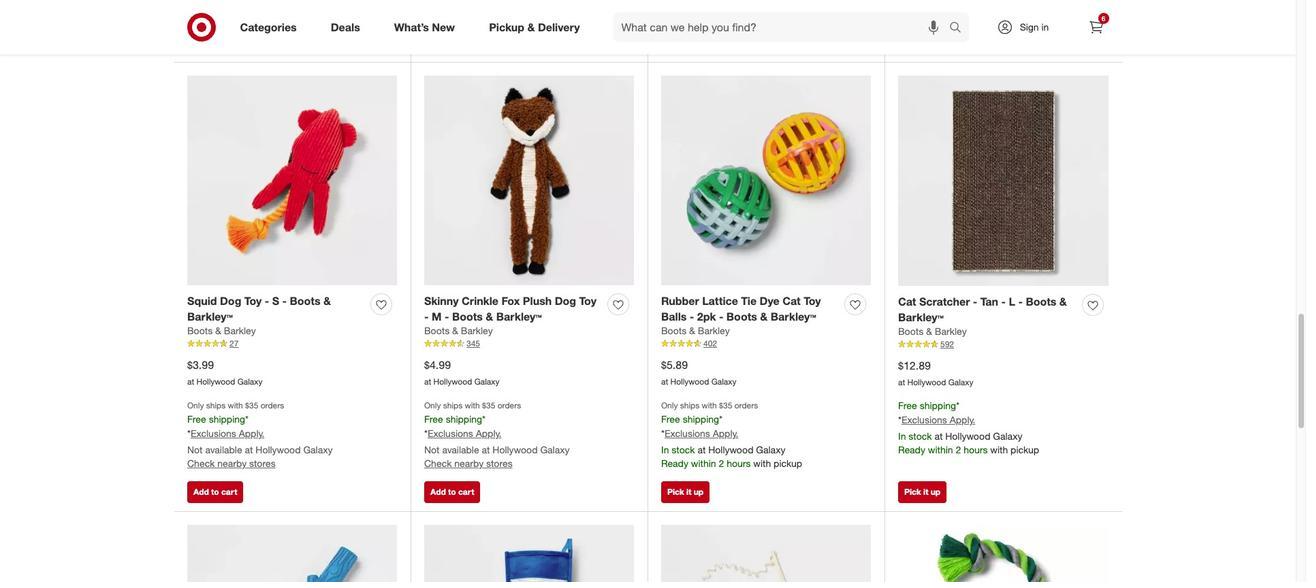 Task type: vqa. For each thing, say whether or not it's contained in the screenshot.
Target to the top
no



Task type: locate. For each thing, give the bounding box(es) containing it.
shipping inside only ships with $35 orders free shipping * * exclusions apply. in stock at  hollywood galaxy ready within 2 hours with pickup
[[683, 414, 720, 425]]

1 horizontal spatial toy
[[580, 294, 597, 308]]

1 vertical spatial 2
[[719, 458, 725, 470]]

it for $5.89
[[687, 487, 692, 497]]

1 pick from the left
[[668, 487, 685, 497]]

available
[[205, 444, 242, 456], [443, 444, 479, 456]]

exclusions apply. button down $4.99 at hollywood galaxy
[[428, 427, 502, 441]]

*
[[957, 400, 960, 412], [245, 414, 249, 425], [482, 414, 486, 425], [720, 414, 723, 425], [899, 414, 902, 426], [187, 428, 191, 440], [425, 428, 428, 440], [662, 428, 665, 440]]

boots up $12.89
[[899, 326, 924, 338]]

1 horizontal spatial dog
[[555, 294, 577, 308]]

1 vertical spatial within
[[691, 458, 717, 470]]

2 horizontal spatial only
[[662, 401, 678, 411]]

1 only from the left
[[187, 401, 204, 411]]

6
[[1102, 14, 1106, 22]]

-
[[265, 294, 269, 308], [282, 294, 287, 308], [974, 295, 978, 308], [1002, 295, 1006, 308], [1019, 295, 1023, 308], [425, 310, 429, 323], [445, 310, 449, 323], [690, 310, 695, 323], [719, 310, 724, 323]]

592
[[941, 340, 955, 350]]

exclusions apply. button down $3.99 at hollywood galaxy
[[191, 427, 265, 441]]

free inside the free shipping * * exclusions apply. in stock at  hollywood galaxy ready within 2 hours with pickup
[[899, 400, 918, 412]]

boots inside squid dog toy - s - boots & barkley™
[[290, 294, 321, 308]]

dye
[[760, 294, 780, 308]]

&
[[528, 20, 535, 34], [324, 294, 331, 308], [1060, 295, 1068, 308], [486, 310, 494, 323], [761, 310, 768, 323], [215, 325, 221, 337], [453, 325, 459, 337], [690, 325, 696, 337], [927, 326, 933, 338]]

0 vertical spatial in
[[899, 431, 907, 442]]

squid dog toy - s - boots & barkley™ image
[[187, 76, 397, 286], [187, 76, 397, 286]]

0 horizontal spatial up
[[694, 487, 704, 497]]

1 horizontal spatial pick it up button
[[899, 481, 947, 503]]

ready
[[899, 444, 926, 456], [662, 458, 689, 470]]

m
[[432, 310, 442, 323]]

3 only from the left
[[662, 401, 678, 411]]

rubber lattice tie dye cat toy balls - 2pk - boots & barkley™ image
[[662, 76, 872, 286], [662, 76, 872, 286]]

long rubber stick with crinkles dog toy - blue - boots & barkley™ image
[[187, 525, 397, 583], [187, 525, 397, 583]]

what's
[[394, 20, 429, 34]]

2 horizontal spatial orders
[[735, 401, 759, 411]]

$4.99 at hollywood galaxy
[[425, 359, 500, 387]]

apply. down $5.89 at hollywood galaxy at the bottom of the page
[[713, 428, 739, 440]]

boots & barkley link up 592
[[899, 325, 967, 339]]

barkley™
[[187, 310, 233, 323], [497, 310, 542, 323], [771, 310, 817, 323], [899, 310, 944, 324]]

boots & barkley link down 2pk
[[662, 325, 730, 338]]

pick for $5.89
[[668, 487, 685, 497]]

cat left scratcher
[[899, 295, 917, 308]]

345
[[467, 339, 480, 349]]

0 horizontal spatial available
[[205, 444, 242, 456]]

apply.
[[950, 414, 976, 426], [239, 428, 265, 440], [476, 428, 502, 440], [713, 428, 739, 440]]

1 horizontal spatial orders
[[498, 401, 522, 411]]

exclusions apply. button down $12.89 at hollywood galaxy
[[902, 414, 976, 427]]

stock inside the free shipping * * exclusions apply. in stock at  hollywood galaxy ready within 2 hours with pickup
[[909, 431, 933, 442]]

1 horizontal spatial only ships with $35 orders free shipping * * exclusions apply. not available at hollywood galaxy check nearby stores
[[425, 401, 570, 470]]

in inside the free shipping * * exclusions apply. in stock at  hollywood galaxy ready within 2 hours with pickup
[[899, 431, 907, 442]]

ready inside the free shipping * * exclusions apply. in stock at  hollywood galaxy ready within 2 hours with pickup
[[899, 444, 926, 456]]

What can we help you find? suggestions appear below search field
[[614, 12, 953, 42]]

exclusions down $12.89 at hollywood galaxy
[[902, 414, 948, 426]]

apply. down $12.89 at hollywood galaxy
[[950, 414, 976, 426]]

free for squid dog toy - s - boots & barkley™
[[187, 414, 206, 425]]

592 link
[[899, 339, 1109, 351]]

0 horizontal spatial pick
[[668, 487, 685, 497]]

barkley up 27
[[224, 325, 256, 337]]

hours inside only ships with $35 orders free shipping * * exclusions apply. in stock at  hollywood galaxy ready within 2 hours with pickup
[[727, 458, 751, 470]]

only
[[187, 401, 204, 411], [425, 401, 441, 411], [662, 401, 678, 411]]

2 only from the left
[[425, 401, 441, 411]]

toy
[[245, 294, 262, 308], [580, 294, 597, 308], [804, 294, 822, 308]]

boots & barkley up 345
[[425, 325, 493, 337]]

ships inside only ships with $35 orders free shipping * * exclusions apply. in stock at  hollywood galaxy ready within 2 hours with pickup
[[681, 401, 700, 411]]

barkley for dog
[[224, 325, 256, 337]]

galaxy inside only ships with $35 orders free shipping * * exclusions apply. in stock at  hollywood galaxy ready within 2 hours with pickup
[[757, 444, 786, 456]]

cat
[[783, 294, 801, 308], [899, 295, 917, 308]]

toy right dye
[[804, 294, 822, 308]]

& down 'crinkle'
[[486, 310, 494, 323]]

2 only ships with $35 orders free shipping * * exclusions apply. not available at hollywood galaxy check nearby stores from the left
[[425, 401, 570, 470]]

1 only ships with $35 orders free shipping * * exclusions apply. not available at hollywood galaxy check nearby stores from the left
[[187, 401, 333, 470]]

dog rope toy - m - boots & barkley™ image
[[899, 525, 1109, 583], [899, 525, 1109, 583]]

exclusions apply. button
[[902, 414, 976, 427], [191, 427, 265, 441], [428, 427, 502, 441], [665, 427, 739, 441]]

free down $5.89
[[662, 414, 681, 425]]

hollywood
[[197, 377, 235, 387], [434, 377, 472, 387], [671, 377, 710, 387], [908, 378, 947, 388], [946, 431, 991, 442], [256, 444, 301, 456], [493, 444, 538, 456], [709, 444, 754, 456]]

boots & barkley link for scratcher
[[899, 325, 967, 339]]

free down $12.89
[[899, 400, 918, 412]]

$35 down $4.99 at hollywood galaxy
[[483, 401, 496, 411]]

dog right plush
[[555, 294, 577, 308]]

at inside $4.99 at hollywood galaxy
[[425, 377, 431, 387]]

6 link
[[1082, 12, 1112, 42]]

orders for $4.99
[[498, 401, 522, 411]]

sign in
[[1021, 21, 1050, 33]]

boots & barkley
[[187, 325, 256, 337], [425, 325, 493, 337], [662, 325, 730, 337], [899, 326, 967, 338]]

ready inside only ships with $35 orders free shipping * * exclusions apply. in stock at  hollywood galaxy ready within 2 hours with pickup
[[662, 458, 689, 470]]

& inside rubber lattice tie dye cat toy balls - 2pk - boots & barkley™
[[761, 310, 768, 323]]

1 horizontal spatial 2
[[956, 444, 962, 456]]

ships down $4.99 at hollywood galaxy
[[443, 401, 463, 411]]

shipping down $12.89 at hollywood galaxy
[[920, 400, 957, 412]]

search button
[[943, 12, 976, 45]]

1 horizontal spatial in
[[899, 431, 907, 442]]

galaxy inside $4.99 at hollywood galaxy
[[475, 377, 500, 387]]

27 link
[[187, 338, 397, 350]]

0 horizontal spatial ready
[[662, 458, 689, 470]]

0 horizontal spatial in
[[662, 444, 669, 456]]

within inside only ships with $35 orders free shipping * * exclusions apply. in stock at  hollywood galaxy ready within 2 hours with pickup
[[691, 458, 717, 470]]

toy inside the skinny crinkle fox plush dog toy - m - boots & barkley™
[[580, 294, 597, 308]]

1 horizontal spatial hours
[[964, 444, 988, 456]]

only ships with $35 orders free shipping * * exclusions apply. in stock at  hollywood galaxy ready within 2 hours with pickup
[[662, 401, 803, 470]]

not for $3.99
[[187, 444, 203, 456]]

cat scratcher - tan - l - boots & barkley™ link
[[899, 294, 1077, 325]]

exclusions
[[902, 414, 948, 426], [191, 428, 236, 440], [428, 428, 473, 440], [665, 428, 711, 440]]

0 horizontal spatial orders
[[261, 401, 284, 411]]

& right l
[[1060, 295, 1068, 308]]

exclusions inside only ships with $35 orders free shipping * * exclusions apply. in stock at  hollywood galaxy ready within 2 hours with pickup
[[665, 428, 711, 440]]

$35 down $5.89 at hollywood galaxy at the bottom of the page
[[720, 401, 733, 411]]

1 ships from the left
[[206, 401, 226, 411]]

toy left s
[[245, 294, 262, 308]]

toy for rubber
[[804, 294, 822, 308]]

stock inside only ships with $35 orders free shipping * * exclusions apply. in stock at  hollywood galaxy ready within 2 hours with pickup
[[672, 444, 695, 456]]

cat scratcher - tan - l - boots & barkley™
[[899, 295, 1068, 324]]

only ships with $35 orders free shipping * * exclusions apply. not available at hollywood galaxy check nearby stores for $3.99
[[187, 401, 333, 470]]

1 vertical spatial hours
[[727, 458, 751, 470]]

3 ships from the left
[[681, 401, 700, 411]]

1 vertical spatial stock
[[672, 444, 695, 456]]

exclusions for squid dog toy - s - boots & barkley™
[[191, 428, 236, 440]]

barkley™ inside rubber lattice tie dye cat toy balls - 2pk - boots & barkley™
[[771, 310, 817, 323]]

at inside $5.89 at hollywood galaxy
[[662, 377, 669, 387]]

galaxy
[[238, 377, 263, 387], [475, 377, 500, 387], [712, 377, 737, 387], [949, 378, 974, 388], [994, 431, 1023, 442], [304, 444, 333, 456], [541, 444, 570, 456], [757, 444, 786, 456]]

2
[[956, 444, 962, 456], [719, 458, 725, 470]]

cat right dye
[[783, 294, 801, 308]]

2 up from the left
[[931, 487, 941, 497]]

apply. for rubber lattice tie dye cat toy balls - 2pk - boots & barkley™
[[713, 428, 739, 440]]

& inside cat scratcher - tan - l - boots & barkley™
[[1060, 295, 1068, 308]]

0 horizontal spatial toy
[[245, 294, 262, 308]]

check
[[187, 8, 215, 19], [662, 8, 689, 19], [899, 8, 926, 20], [187, 458, 215, 470], [425, 458, 452, 470]]

0 horizontal spatial only ships with $35 orders free shipping * * exclusions apply. not available at hollywood galaxy check nearby stores
[[187, 401, 333, 470]]

galaxy inside $5.89 at hollywood galaxy
[[712, 377, 737, 387]]

check nearby stores button
[[187, 7, 276, 21], [662, 7, 750, 21], [899, 8, 987, 21], [187, 457, 276, 471], [425, 457, 513, 471]]

0 horizontal spatial ships
[[206, 401, 226, 411]]

ships for $5.89
[[681, 401, 700, 411]]

2 horizontal spatial check nearby stores
[[899, 8, 987, 20]]

only down $5.89
[[662, 401, 678, 411]]

dog inside squid dog toy - s - boots & barkley™
[[220, 294, 242, 308]]

0 vertical spatial stock
[[909, 431, 933, 442]]

boots down tie
[[727, 310, 758, 323]]

free down the $4.99 at the bottom left
[[425, 414, 443, 425]]

ships down $5.89 at hollywood galaxy at the bottom of the page
[[681, 401, 700, 411]]

apply. down $4.99 at hollywood galaxy
[[476, 428, 502, 440]]

stocking dog toy set - 6pk - xs/s - christmas - boots & barkley™ image
[[425, 525, 634, 583], [425, 525, 634, 583]]

at inside the free shipping * * exclusions apply. in stock at  hollywood galaxy ready within 2 hours with pickup
[[935, 431, 943, 442]]

$35 for $3.99
[[245, 401, 259, 411]]

1 horizontal spatial not
[[425, 444, 440, 456]]

free for rubber lattice tie dye cat toy balls - 2pk - boots & barkley™
[[662, 414, 681, 425]]

boots & barkley for scratcher
[[899, 326, 967, 338]]

$3.99
[[187, 359, 214, 372]]

toy right plush
[[580, 294, 597, 308]]

1 not from the left
[[187, 444, 203, 456]]

boots inside rubber lattice tie dye cat toy balls - 2pk - boots & barkley™
[[727, 310, 758, 323]]

0 vertical spatial 2
[[956, 444, 962, 456]]

in
[[1042, 21, 1050, 33]]

tie
[[742, 294, 757, 308]]

1 horizontal spatial ready
[[899, 444, 926, 456]]

0 horizontal spatial cat
[[783, 294, 801, 308]]

1 vertical spatial pickup
[[774, 458, 803, 470]]

barkley™ down fox
[[497, 310, 542, 323]]

2 pick it up button from the left
[[899, 481, 947, 503]]

0 horizontal spatial dog
[[220, 294, 242, 308]]

1 horizontal spatial within
[[929, 444, 954, 456]]

barkley up 345
[[461, 325, 493, 337]]

0 horizontal spatial not
[[187, 444, 203, 456]]

1 horizontal spatial cat
[[899, 295, 917, 308]]

add to cart button
[[187, 32, 244, 54], [662, 32, 718, 54], [899, 32, 955, 54], [187, 481, 244, 503], [425, 481, 481, 503]]

1 horizontal spatial pickup
[[1011, 444, 1040, 456]]

0 vertical spatial ready
[[899, 444, 926, 456]]

shipping down $5.89 at hollywood galaxy at the bottom of the page
[[683, 414, 720, 425]]

boots & barkley link for lattice
[[662, 325, 730, 338]]

1 horizontal spatial stock
[[909, 431, 933, 442]]

orders down $5.89 at hollywood galaxy at the bottom of the page
[[735, 401, 759, 411]]

exclusions down $5.89 at hollywood galaxy at the bottom of the page
[[665, 428, 711, 440]]

1 it from the left
[[687, 487, 692, 497]]

hollywood inside $12.89 at hollywood galaxy
[[908, 378, 947, 388]]

1 orders from the left
[[261, 401, 284, 411]]

1 horizontal spatial available
[[443, 444, 479, 456]]

barkley™ inside cat scratcher - tan - l - boots & barkley™
[[899, 310, 944, 324]]

delivery
[[538, 20, 580, 34]]

0 vertical spatial hours
[[964, 444, 988, 456]]

2 orders from the left
[[498, 401, 522, 411]]

boots & barkley down 2pk
[[662, 325, 730, 337]]

barkley™ down squid
[[187, 310, 233, 323]]

to
[[211, 37, 219, 47], [686, 37, 693, 47], [923, 37, 931, 47], [211, 487, 219, 497], [448, 487, 456, 497]]

barkley up 592
[[935, 326, 967, 338]]

2 available from the left
[[443, 444, 479, 456]]

3 toy from the left
[[804, 294, 822, 308]]

1 available from the left
[[205, 444, 242, 456]]

$35
[[245, 401, 259, 411], [483, 401, 496, 411], [720, 401, 733, 411]]

exclusions down $3.99 at hollywood galaxy
[[191, 428, 236, 440]]

orders
[[261, 401, 284, 411], [498, 401, 522, 411], [735, 401, 759, 411]]

orders inside only ships with $35 orders free shipping * * exclusions apply. in stock at  hollywood galaxy ready within 2 hours with pickup
[[735, 401, 759, 411]]

barkley up 402
[[698, 325, 730, 337]]

0 vertical spatial pickup
[[1011, 444, 1040, 456]]

boots right s
[[290, 294, 321, 308]]

1 horizontal spatial only
[[425, 401, 441, 411]]

free
[[899, 400, 918, 412], [187, 414, 206, 425], [425, 414, 443, 425], [662, 414, 681, 425]]

plush
[[523, 294, 552, 308]]

it
[[687, 487, 692, 497], [924, 487, 929, 497]]

add to cart
[[194, 37, 237, 47], [668, 37, 712, 47], [905, 37, 949, 47], [194, 487, 237, 497], [431, 487, 475, 497]]

2 dog from the left
[[555, 294, 577, 308]]

boots & barkley up 592
[[899, 326, 967, 338]]

$35 for $4.99
[[483, 401, 496, 411]]

free shipping * * exclusions apply. in stock at  hollywood galaxy ready within 2 hours with pickup
[[899, 400, 1040, 456]]

boots & barkley link for crinkle
[[425, 325, 493, 338]]

exclusions for skinny crinkle fox plush dog toy - m - boots & barkley™
[[428, 428, 473, 440]]

shipping down $3.99 at hollywood galaxy
[[209, 414, 245, 425]]

not for $4.99
[[425, 444, 440, 456]]

up
[[694, 487, 704, 497], [931, 487, 941, 497]]

1 vertical spatial ready
[[662, 458, 689, 470]]

apply. inside the free shipping * * exclusions apply. in stock at  hollywood galaxy ready within 2 hours with pickup
[[950, 414, 976, 426]]

boots inside the skinny crinkle fox plush dog toy - m - boots & barkley™
[[452, 310, 483, 323]]

1 horizontal spatial up
[[931, 487, 941, 497]]

boots & barkley up 27
[[187, 325, 256, 337]]

1 toy from the left
[[245, 294, 262, 308]]

3 orders from the left
[[735, 401, 759, 411]]

0 horizontal spatial 2
[[719, 458, 725, 470]]

only down $3.99
[[187, 401, 204, 411]]

$5.89 at hollywood galaxy
[[662, 359, 737, 387]]

1 pick it up button from the left
[[662, 481, 710, 503]]

0 horizontal spatial stock
[[672, 444, 695, 456]]

pick it up button
[[662, 481, 710, 503], [899, 481, 947, 503]]

boots down 'crinkle'
[[452, 310, 483, 323]]

& down squid
[[215, 325, 221, 337]]

shipping down $4.99 at hollywood galaxy
[[446, 414, 482, 425]]

- left s
[[265, 294, 269, 308]]

1 $35 from the left
[[245, 401, 259, 411]]

cat inside rubber lattice tie dye cat toy balls - 2pk - boots & barkley™
[[783, 294, 801, 308]]

feather wand cat toy - boots & barkley™ image
[[662, 525, 872, 583], [662, 525, 872, 583]]

dog right squid
[[220, 294, 242, 308]]

barkley™ down scratcher
[[899, 310, 944, 324]]

barkley™ down dye
[[771, 310, 817, 323]]

pickup
[[489, 20, 525, 34]]

pickup & delivery
[[489, 20, 580, 34]]

not
[[187, 444, 203, 456], [425, 444, 440, 456]]

- right m
[[445, 310, 449, 323]]

within
[[929, 444, 954, 456], [691, 458, 717, 470]]

1 horizontal spatial pick it up
[[905, 487, 941, 497]]

2 it from the left
[[924, 487, 929, 497]]

1 horizontal spatial pick
[[905, 487, 922, 497]]

up for $5.89
[[694, 487, 704, 497]]

rubber
[[662, 294, 700, 308]]

pick it up for $12.89
[[905, 487, 941, 497]]

& down skinny
[[453, 325, 459, 337]]

in
[[899, 431, 907, 442], [662, 444, 669, 456]]

& down dye
[[761, 310, 768, 323]]

toy for skinny
[[580, 294, 597, 308]]

& inside squid dog toy - s - boots & barkley™
[[324, 294, 331, 308]]

skinny crinkle fox plush dog toy - m - boots & barkley™ image
[[425, 76, 634, 286], [425, 76, 634, 286]]

boots & barkley link up 345
[[425, 325, 493, 338]]

hours
[[964, 444, 988, 456], [727, 458, 751, 470]]

rubber lattice tie dye cat toy balls - 2pk - boots & barkley™
[[662, 294, 822, 323]]

at
[[187, 377, 194, 387], [425, 377, 431, 387], [662, 377, 669, 387], [899, 378, 906, 388], [935, 431, 943, 442], [245, 444, 253, 456], [482, 444, 490, 456], [698, 444, 706, 456]]

$12.89
[[899, 359, 931, 373]]

1 horizontal spatial $35
[[483, 401, 496, 411]]

0 horizontal spatial only
[[187, 401, 204, 411]]

0 horizontal spatial pickup
[[774, 458, 803, 470]]

orders down $3.99 at hollywood galaxy
[[261, 401, 284, 411]]

- right l
[[1019, 295, 1023, 308]]

apply. inside only ships with $35 orders free shipping * * exclusions apply. in stock at  hollywood galaxy ready within 2 hours with pickup
[[713, 428, 739, 440]]

2 pick it up from the left
[[905, 487, 941, 497]]

0 horizontal spatial pick it up
[[668, 487, 704, 497]]

boots & barkley link
[[187, 325, 256, 338], [425, 325, 493, 338], [662, 325, 730, 338], [899, 325, 967, 339]]

1 dog from the left
[[220, 294, 242, 308]]

ships for $4.99
[[443, 401, 463, 411]]

at inside only ships with $35 orders free shipping * * exclusions apply. in stock at  hollywood galaxy ready within 2 hours with pickup
[[698, 444, 706, 456]]

exclusions down $4.99 at hollywood galaxy
[[428, 428, 473, 440]]

& right s
[[324, 294, 331, 308]]

barkley for lattice
[[698, 325, 730, 337]]

boots & barkley for crinkle
[[425, 325, 493, 337]]

pick
[[668, 487, 685, 497], [905, 487, 922, 497]]

barkley
[[224, 325, 256, 337], [461, 325, 493, 337], [698, 325, 730, 337], [935, 326, 967, 338]]

ships
[[206, 401, 226, 411], [443, 401, 463, 411], [681, 401, 700, 411]]

2 pick from the left
[[905, 487, 922, 497]]

0 horizontal spatial hours
[[727, 458, 751, 470]]

orders for $3.99
[[261, 401, 284, 411]]

dog
[[220, 294, 242, 308], [555, 294, 577, 308]]

$35 for $5.89
[[720, 401, 733, 411]]

check nearby stores
[[187, 8, 276, 19], [662, 8, 750, 19], [899, 8, 987, 20]]

what's new link
[[383, 12, 472, 42]]

orders down $4.99 at hollywood galaxy
[[498, 401, 522, 411]]

search
[[943, 22, 976, 35]]

hours inside the free shipping * * exclusions apply. in stock at  hollywood galaxy ready within 2 hours with pickup
[[964, 444, 988, 456]]

skinny
[[425, 294, 459, 308]]

0 horizontal spatial $35
[[245, 401, 259, 411]]

$35 inside only ships with $35 orders free shipping * * exclusions apply. in stock at  hollywood galaxy ready within 2 hours with pickup
[[720, 401, 733, 411]]

squid dog toy - s - boots & barkley™ link
[[187, 293, 365, 325]]

galaxy inside the free shipping * * exclusions apply. in stock at  hollywood galaxy ready within 2 hours with pickup
[[994, 431, 1023, 442]]

pickup
[[1011, 444, 1040, 456], [774, 458, 803, 470]]

apply. down $3.99 at hollywood galaxy
[[239, 428, 265, 440]]

cat scratcher - tan - l - boots & barkley™ image
[[899, 76, 1109, 286], [899, 76, 1109, 286]]

3 $35 from the left
[[720, 401, 733, 411]]

boots
[[290, 294, 321, 308], [1026, 295, 1057, 308], [452, 310, 483, 323], [727, 310, 758, 323], [187, 325, 213, 337], [425, 325, 450, 337], [662, 325, 687, 337], [899, 326, 924, 338]]

sign in link
[[986, 12, 1071, 42]]

boots down m
[[425, 325, 450, 337]]

ships down $3.99 at hollywood galaxy
[[206, 401, 226, 411]]

- right s
[[282, 294, 287, 308]]

$35 down $3.99 at hollywood galaxy
[[245, 401, 259, 411]]

boots & barkley link up 27
[[187, 325, 256, 338]]

only down the $4.99 at the bottom left
[[425, 401, 441, 411]]

cat inside cat scratcher - tan - l - boots & barkley™
[[899, 295, 917, 308]]

0 vertical spatial within
[[929, 444, 954, 456]]

only ships with $35 orders free shipping * * exclusions apply. not available at hollywood galaxy check nearby stores for $4.99
[[425, 401, 570, 470]]

0 horizontal spatial it
[[687, 487, 692, 497]]

pick it up
[[668, 487, 704, 497], [905, 487, 941, 497]]

2 $35 from the left
[[483, 401, 496, 411]]

only ships with $35 orders free shipping * * exclusions apply. not available at hollywood galaxy check nearby stores
[[187, 401, 333, 470], [425, 401, 570, 470]]

skinny crinkle fox plush dog toy - m - boots & barkley™
[[425, 294, 597, 323]]

0 horizontal spatial within
[[691, 458, 717, 470]]

only inside only ships with $35 orders free shipping * * exclusions apply. in stock at  hollywood galaxy ready within 2 hours with pickup
[[662, 401, 678, 411]]

hollywood inside $5.89 at hollywood galaxy
[[671, 377, 710, 387]]

barkley for scratcher
[[935, 326, 967, 338]]

0 horizontal spatial pick it up button
[[662, 481, 710, 503]]

2 horizontal spatial toy
[[804, 294, 822, 308]]

2 horizontal spatial $35
[[720, 401, 733, 411]]

2 horizontal spatial ships
[[681, 401, 700, 411]]

free down $3.99
[[187, 414, 206, 425]]

1 horizontal spatial ships
[[443, 401, 463, 411]]

2 ships from the left
[[443, 401, 463, 411]]

stores
[[249, 8, 276, 19], [724, 8, 750, 19], [961, 8, 987, 20], [249, 458, 276, 470], [487, 458, 513, 470]]

barkley™ inside the skinny crinkle fox plush dog toy - m - boots & barkley™
[[497, 310, 542, 323]]

1 up from the left
[[694, 487, 704, 497]]

$5.89
[[662, 359, 688, 372]]

exclusions apply. button down $5.89 at hollywood galaxy at the bottom of the page
[[665, 427, 739, 441]]

1 vertical spatial in
[[662, 444, 669, 456]]

toy inside rubber lattice tie dye cat toy balls - 2pk - boots & barkley™
[[804, 294, 822, 308]]

1 pick it up from the left
[[668, 487, 704, 497]]

1 horizontal spatial it
[[924, 487, 929, 497]]

2 not from the left
[[425, 444, 440, 456]]

2 toy from the left
[[580, 294, 597, 308]]

boots right l
[[1026, 295, 1057, 308]]

free inside only ships with $35 orders free shipping * * exclusions apply. in stock at  hollywood galaxy ready within 2 hours with pickup
[[662, 414, 681, 425]]



Task type: describe. For each thing, give the bounding box(es) containing it.
ships for $3.99
[[206, 401, 226, 411]]

345 link
[[425, 338, 634, 350]]

pick it up button for $12.89
[[899, 481, 947, 503]]

- left 2pk
[[690, 310, 695, 323]]

with for $5.89
[[702, 401, 717, 411]]

free for skinny crinkle fox plush dog toy - m - boots & barkley™
[[425, 414, 443, 425]]

pick it up for $5.89
[[668, 487, 704, 497]]

exclusions inside the free shipping * * exclusions apply. in stock at  hollywood galaxy ready within 2 hours with pickup
[[902, 414, 948, 426]]

l
[[1009, 295, 1016, 308]]

2 inside the free shipping * * exclusions apply. in stock at  hollywood galaxy ready within 2 hours with pickup
[[956, 444, 962, 456]]

shipping inside the free shipping * * exclusions apply. in stock at  hollywood galaxy ready within 2 hours with pickup
[[920, 400, 957, 412]]

exclusions apply. button for rubber lattice tie dye cat toy balls - 2pk - boots & barkley™
[[665, 427, 739, 441]]

boots & barkley link for dog
[[187, 325, 256, 338]]

boots inside cat scratcher - tan - l - boots & barkley™
[[1026, 295, 1057, 308]]

categories
[[240, 20, 297, 34]]

with inside the free shipping * * exclusions apply. in stock at  hollywood galaxy ready within 2 hours with pickup
[[991, 444, 1009, 456]]

402
[[704, 339, 718, 349]]

0 horizontal spatial check nearby stores
[[187, 8, 276, 19]]

categories link
[[229, 12, 314, 42]]

s
[[272, 294, 279, 308]]

squid
[[187, 294, 217, 308]]

& down 'rubber' on the right of the page
[[690, 325, 696, 337]]

shipping for skinny crinkle fox plush dog toy - m - boots & barkley™
[[446, 414, 482, 425]]

- left m
[[425, 310, 429, 323]]

it for $12.89
[[924, 487, 929, 497]]

dog inside the skinny crinkle fox plush dog toy - m - boots & barkley™
[[555, 294, 577, 308]]

only for $3.99
[[187, 401, 204, 411]]

exclusions apply. button for squid dog toy - s - boots & barkley™
[[191, 427, 265, 441]]

$4.99
[[425, 359, 451, 372]]

shipping for squid dog toy - s - boots & barkley™
[[209, 414, 245, 425]]

what's new
[[394, 20, 455, 34]]

fox
[[502, 294, 520, 308]]

available for $3.99
[[205, 444, 242, 456]]

shipping for rubber lattice tie dye cat toy balls - 2pk - boots & barkley™
[[683, 414, 720, 425]]

- left l
[[1002, 295, 1006, 308]]

boots & barkley for lattice
[[662, 325, 730, 337]]

boots & barkley for dog
[[187, 325, 256, 337]]

hollywood inside the free shipping * * exclusions apply. in stock at  hollywood galaxy ready within 2 hours with pickup
[[946, 431, 991, 442]]

apply. for squid dog toy - s - boots & barkley™
[[239, 428, 265, 440]]

2 inside only ships with $35 orders free shipping * * exclusions apply. in stock at  hollywood galaxy ready within 2 hours with pickup
[[719, 458, 725, 470]]

at inside $3.99 at hollywood galaxy
[[187, 377, 194, 387]]

scratcher
[[920, 295, 971, 308]]

deals link
[[319, 12, 377, 42]]

pickup & delivery link
[[478, 12, 597, 42]]

- left the 'tan'
[[974, 295, 978, 308]]

$3.99 at hollywood galaxy
[[187, 359, 263, 387]]

27
[[230, 339, 239, 349]]

hollywood inside only ships with $35 orders free shipping * * exclusions apply. in stock at  hollywood galaxy ready within 2 hours with pickup
[[709, 444, 754, 456]]

exclusions for rubber lattice tie dye cat toy balls - 2pk - boots & barkley™
[[665, 428, 711, 440]]

pickup inside the free shipping * * exclusions apply. in stock at  hollywood galaxy ready within 2 hours with pickup
[[1011, 444, 1040, 456]]

only for $4.99
[[425, 401, 441, 411]]

tan
[[981, 295, 999, 308]]

squid dog toy - s - boots & barkley™
[[187, 294, 331, 323]]

& right pickup
[[528, 20, 535, 34]]

boots down balls
[[662, 325, 687, 337]]

2pk
[[698, 310, 716, 323]]

boots down squid
[[187, 325, 213, 337]]

new
[[432, 20, 455, 34]]

with for $3.99
[[228, 401, 243, 411]]

pickup inside only ships with $35 orders free shipping * * exclusions apply. in stock at  hollywood galaxy ready within 2 hours with pickup
[[774, 458, 803, 470]]

at inside $12.89 at hollywood galaxy
[[899, 378, 906, 388]]

up for $12.89
[[931, 487, 941, 497]]

toy inside squid dog toy - s - boots & barkley™
[[245, 294, 262, 308]]

within inside the free shipping * * exclusions apply. in stock at  hollywood galaxy ready within 2 hours with pickup
[[929, 444, 954, 456]]

available for $4.99
[[443, 444, 479, 456]]

$12.89 at hollywood galaxy
[[899, 359, 974, 388]]

in inside only ships with $35 orders free shipping * * exclusions apply. in stock at  hollywood galaxy ready within 2 hours with pickup
[[662, 444, 669, 456]]

sign
[[1021, 21, 1040, 33]]

barkley for crinkle
[[461, 325, 493, 337]]

apply. for skinny crinkle fox plush dog toy - m - boots & barkley™
[[476, 428, 502, 440]]

balls
[[662, 310, 687, 323]]

& down scratcher
[[927, 326, 933, 338]]

skinny crinkle fox plush dog toy - m - boots & barkley™ link
[[425, 293, 602, 325]]

pick for $12.89
[[905, 487, 922, 497]]

galaxy inside $3.99 at hollywood galaxy
[[238, 377, 263, 387]]

only for $5.89
[[662, 401, 678, 411]]

crinkle
[[462, 294, 499, 308]]

orders for $5.89
[[735, 401, 759, 411]]

lattice
[[703, 294, 739, 308]]

hollywood inside $3.99 at hollywood galaxy
[[197, 377, 235, 387]]

- right 2pk
[[719, 310, 724, 323]]

exclusions apply. button for skinny crinkle fox plush dog toy - m - boots & barkley™
[[428, 427, 502, 441]]

barkley™ inside squid dog toy - s - boots & barkley™
[[187, 310, 233, 323]]

deals
[[331, 20, 360, 34]]

rubber lattice tie dye cat toy balls - 2pk - boots & barkley™ link
[[662, 293, 840, 325]]

pick it up button for $5.89
[[662, 481, 710, 503]]

402 link
[[662, 338, 872, 350]]

1 horizontal spatial check nearby stores
[[662, 8, 750, 19]]

hollywood inside $4.99 at hollywood galaxy
[[434, 377, 472, 387]]

with for $4.99
[[465, 401, 480, 411]]

galaxy inside $12.89 at hollywood galaxy
[[949, 378, 974, 388]]

& inside the skinny crinkle fox plush dog toy - m - boots & barkley™
[[486, 310, 494, 323]]



